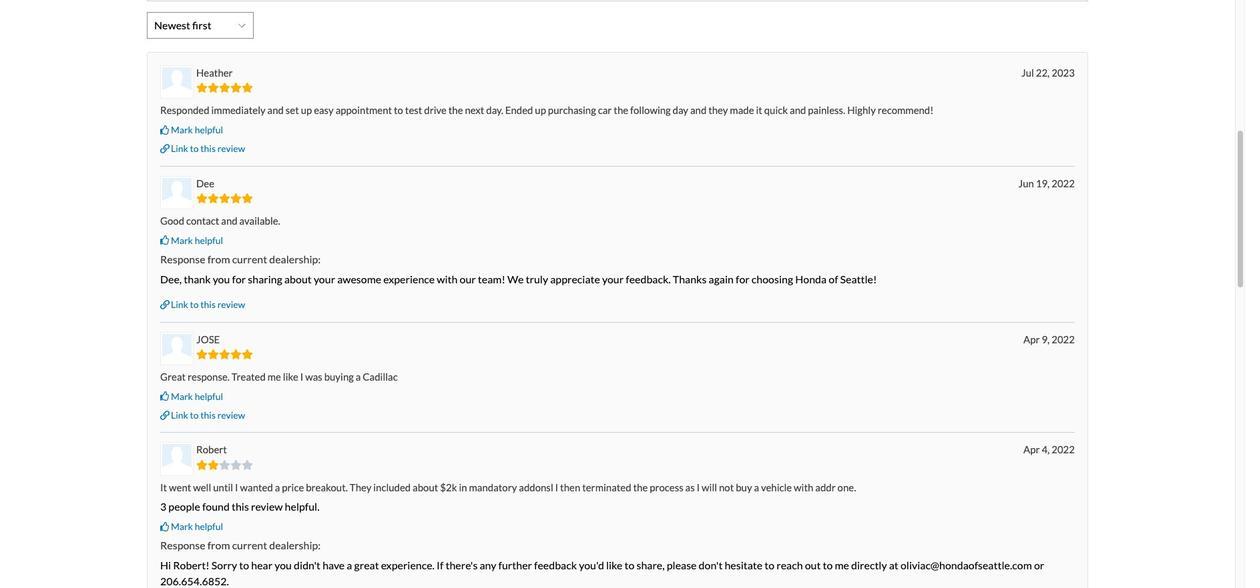 Task type: locate. For each thing, give the bounding box(es) containing it.
1 from from the top
[[207, 253, 230, 266]]

2 apr from the top
[[1023, 444, 1040, 456]]

0 vertical spatial you
[[213, 273, 230, 286]]

2 mark helpful button from the top
[[160, 234, 223, 247]]

i left "was"
[[300, 371, 303, 383]]

out
[[805, 560, 821, 572]]

1 mark helpful from the top
[[171, 124, 223, 135]]

2 thumbs up image from the top
[[160, 236, 170, 245]]

2 vertical spatial 2022
[[1052, 444, 1075, 456]]

like left "was"
[[283, 371, 298, 383]]

1 mark from the top
[[171, 124, 193, 135]]

appointment
[[336, 104, 392, 116]]

jul
[[1021, 67, 1034, 79]]

1 vertical spatial about
[[413, 482, 438, 494]]

1 thumbs up image from the top
[[160, 125, 170, 135]]

apr 4, 2022
[[1023, 444, 1075, 456]]

1 vertical spatial link to this review
[[171, 299, 245, 310]]

you
[[213, 273, 230, 286], [275, 560, 292, 572]]

review up jose
[[217, 299, 245, 310]]

1 vertical spatial apr
[[1023, 444, 1040, 456]]

and right day
[[690, 104, 706, 116]]

a left price
[[275, 482, 280, 494]]

0 horizontal spatial with
[[437, 273, 458, 286]]

0 horizontal spatial for
[[232, 273, 246, 286]]

1 vertical spatial link
[[171, 299, 188, 310]]

3
[[160, 501, 166, 513]]

1 response from the top
[[160, 253, 205, 266]]

this for link to this review button corresponding to immediately
[[200, 143, 216, 154]]

3 link to this review button from the top
[[160, 409, 245, 423]]

1 horizontal spatial your
[[602, 273, 624, 286]]

1 vertical spatial response from current dealership:
[[160, 540, 321, 552]]

mark helpful for immediately
[[171, 124, 223, 135]]

19,
[[1036, 177, 1050, 189]]

apr 9, 2022
[[1023, 334, 1075, 346]]

to left share,
[[625, 560, 634, 572]]

1 link from the top
[[171, 143, 188, 154]]

to left reach
[[765, 560, 774, 572]]

if
[[437, 560, 444, 572]]

mandatory
[[469, 482, 517, 494]]

mark helpful for contact
[[171, 235, 223, 246]]

i right until
[[235, 482, 238, 494]]

to up dee
[[190, 143, 199, 154]]

1 vertical spatial dealership:
[[269, 540, 321, 552]]

feedback
[[534, 560, 577, 572]]

response
[[160, 253, 205, 266], [160, 540, 205, 552]]

link to this review button up dee
[[160, 142, 245, 156]]

well
[[193, 482, 211, 494]]

0 horizontal spatial up
[[301, 104, 312, 116]]

up right ended
[[535, 104, 546, 116]]

mark helpful button
[[160, 123, 223, 137], [160, 234, 223, 247], [160, 390, 223, 404], [160, 521, 223, 534]]

response from current dealership:
[[160, 253, 321, 266], [160, 540, 321, 552]]

about left $2k
[[413, 482, 438, 494]]

2022 for dee, thank you for sharing about your awesome experience with our team! we truly appreciate your feedback. thanks again for choosing honda of seattle!
[[1052, 177, 1075, 189]]

thumbs up image
[[160, 125, 170, 135], [160, 236, 170, 245], [160, 523, 170, 532]]

link image down responded
[[160, 144, 170, 154]]

0 horizontal spatial your
[[314, 273, 335, 286]]

2 from from the top
[[207, 540, 230, 552]]

thumbs up image down responded
[[160, 125, 170, 135]]

until
[[213, 482, 233, 494]]

your left 'feedback.'
[[602, 273, 624, 286]]

1 dealership: from the top
[[269, 253, 321, 266]]

1 mark helpful button from the top
[[160, 123, 223, 137]]

helpful down "found"
[[195, 522, 223, 533]]

2 horizontal spatial the
[[633, 482, 648, 494]]

helpful down contact
[[195, 235, 223, 246]]

thumbs up image down good
[[160, 236, 170, 245]]

response from current dealership: up sorry
[[160, 540, 321, 552]]

mark helpful button down response.
[[160, 390, 223, 404]]

link to this review button up robert
[[160, 409, 245, 423]]

hi
[[160, 560, 171, 572]]

3 link to this review from the top
[[171, 410, 245, 421]]

helpful down responded
[[195, 124, 223, 135]]

the right the car
[[614, 104, 628, 116]]

2 2022 from the top
[[1052, 334, 1075, 346]]

1 apr from the top
[[1023, 334, 1040, 346]]

mark
[[171, 124, 193, 135], [171, 235, 193, 246], [171, 391, 193, 402], [171, 522, 193, 533]]

2 helpful from the top
[[195, 235, 223, 246]]

mark right thumbs up icon
[[171, 391, 193, 402]]

review up robert
[[217, 410, 245, 421]]

link to this review for immediately
[[171, 143, 245, 154]]

like inside hi robert! sorry to hear you didn't have a great experience. if there's any further feedback you'd like to share, please don't hesitate to reach out to me directly at oliviac@hondaofseattle.com or 206.654.6852
[[606, 560, 622, 572]]

1 vertical spatial from
[[207, 540, 230, 552]]

3 people found this review helpful.
[[160, 501, 320, 513]]

jun 19, 2022
[[1018, 177, 1075, 189]]

breakout.
[[306, 482, 348, 494]]

treated
[[232, 371, 266, 383]]

this down thank
[[200, 299, 216, 310]]

the left process
[[633, 482, 648, 494]]

response from current dealership: up sharing
[[160, 253, 321, 266]]

current up sharing
[[232, 253, 267, 266]]

3 helpful from the top
[[195, 391, 223, 402]]

2 link image from the top
[[160, 411, 170, 420]]

1 vertical spatial response
[[160, 540, 205, 552]]

current up the hear
[[232, 540, 267, 552]]

to
[[394, 104, 403, 116], [190, 143, 199, 154], [190, 299, 199, 310], [190, 410, 199, 421], [239, 560, 249, 572], [625, 560, 634, 572], [765, 560, 774, 572], [823, 560, 833, 572]]

jun
[[1018, 177, 1034, 189]]

at
[[889, 560, 898, 572]]

jose
[[196, 334, 220, 346]]

mark helpful
[[171, 124, 223, 135], [171, 235, 223, 246], [171, 391, 223, 402], [171, 522, 223, 533]]

review down immediately
[[217, 143, 245, 154]]

2 vertical spatial link to this review button
[[160, 409, 245, 423]]

2 your from the left
[[602, 273, 624, 286]]

0 vertical spatial link
[[171, 143, 188, 154]]

this up dee
[[200, 143, 216, 154]]

me
[[268, 371, 281, 383], [835, 560, 849, 572]]

helpful for response.
[[195, 391, 223, 402]]

experience
[[383, 273, 435, 286]]

this
[[200, 143, 216, 154], [200, 299, 216, 310], [200, 410, 216, 421], [232, 501, 249, 513]]

review for link to this review button corresponding to immediately
[[217, 143, 245, 154]]

2 mark from the top
[[171, 235, 193, 246]]

to right out
[[823, 560, 833, 572]]

to left the hear
[[239, 560, 249, 572]]

mark helpful button down responded
[[160, 123, 223, 137]]

1 vertical spatial current
[[232, 540, 267, 552]]

further
[[498, 560, 532, 572]]

1 vertical spatial like
[[606, 560, 622, 572]]

thumbs up image
[[160, 392, 170, 401]]

1 horizontal spatial for
[[736, 273, 750, 286]]

2 current from the top
[[232, 540, 267, 552]]

experience.
[[381, 560, 435, 572]]

current for hear
[[232, 540, 267, 552]]

mark helpful down response.
[[171, 391, 223, 402]]

response up dee,
[[160, 253, 205, 266]]

me right treated
[[268, 371, 281, 383]]

0 horizontal spatial about
[[284, 273, 312, 286]]

you right the hear
[[275, 560, 292, 572]]

dee, thank you for sharing about your awesome experience with our team! we truly appreciate your feedback. thanks again for choosing honda of seattle!
[[160, 273, 877, 286]]

helpful
[[195, 124, 223, 135], [195, 235, 223, 246], [195, 391, 223, 402], [195, 522, 223, 533]]

addr
[[815, 482, 836, 494]]

robert!
[[173, 560, 209, 572]]

0 vertical spatial 2022
[[1052, 177, 1075, 189]]

this up robert
[[200, 410, 216, 421]]

1 up from the left
[[301, 104, 312, 116]]

great
[[354, 560, 379, 572]]

like right you'd
[[606, 560, 622, 572]]

0 horizontal spatial the
[[448, 104, 463, 116]]

3 mark helpful from the top
[[171, 391, 223, 402]]

0 vertical spatial current
[[232, 253, 267, 266]]

found
[[202, 501, 230, 513]]

2 response from current dealership: from the top
[[160, 540, 321, 552]]

1 horizontal spatial up
[[535, 104, 546, 116]]

link right link image
[[171, 299, 188, 310]]

a right have in the left bottom of the page
[[347, 560, 352, 572]]

for
[[232, 273, 246, 286], [736, 273, 750, 286]]

0 horizontal spatial me
[[268, 371, 281, 383]]

link to this review button down thank
[[160, 298, 245, 312]]

2 response from the top
[[160, 540, 205, 552]]

apr left 4, at bottom
[[1023, 444, 1040, 456]]

3 2022 from the top
[[1052, 444, 1075, 456]]

0 horizontal spatial you
[[213, 273, 230, 286]]

1 vertical spatial link to this review button
[[160, 298, 245, 312]]

0 vertical spatial apr
[[1023, 334, 1040, 346]]

a right buy
[[754, 482, 759, 494]]

0 vertical spatial link to this review button
[[160, 142, 245, 156]]

0 vertical spatial response from current dealership:
[[160, 253, 321, 266]]

link image for great response. treated me like i was buying a cadillac
[[160, 411, 170, 420]]

2022 right 19,
[[1052, 177, 1075, 189]]

1 current from the top
[[232, 253, 267, 266]]

3 mark from the top
[[171, 391, 193, 402]]

1 horizontal spatial with
[[794, 482, 813, 494]]

2022
[[1052, 177, 1075, 189], [1052, 334, 1075, 346], [1052, 444, 1075, 456]]

went
[[169, 482, 191, 494]]

with
[[437, 273, 458, 286], [794, 482, 813, 494]]

me left directly on the bottom right of the page
[[835, 560, 849, 572]]

the
[[448, 104, 463, 116], [614, 104, 628, 116], [633, 482, 648, 494]]

and right quick
[[790, 104, 806, 116]]

1 link to this review from the top
[[171, 143, 245, 154]]

review
[[217, 143, 245, 154], [217, 299, 245, 310], [217, 410, 245, 421], [251, 501, 283, 513]]

for left sharing
[[232, 273, 246, 286]]

this right "found"
[[232, 501, 249, 513]]

0 vertical spatial from
[[207, 253, 230, 266]]

dealership:
[[269, 253, 321, 266], [269, 540, 321, 552]]

0 vertical spatial dealership:
[[269, 253, 321, 266]]

0 vertical spatial about
[[284, 273, 312, 286]]

dealership: up didn't
[[269, 540, 321, 552]]

1 horizontal spatial like
[[606, 560, 622, 572]]

1 horizontal spatial you
[[275, 560, 292, 572]]

4,
[[1042, 444, 1050, 456]]

up right set
[[301, 104, 312, 116]]

mark down responded
[[171, 124, 193, 135]]

purchasing
[[548, 104, 596, 116]]

link
[[171, 143, 188, 154], [171, 299, 188, 310], [171, 410, 188, 421]]

for right again
[[736, 273, 750, 286]]

made
[[730, 104, 754, 116]]

link down great
[[171, 410, 188, 421]]

painless.
[[808, 104, 845, 116]]

0 vertical spatial with
[[437, 273, 458, 286]]

mark helpful button down contact
[[160, 234, 223, 247]]

1 link image from the top
[[160, 144, 170, 154]]

star image
[[208, 83, 219, 93], [241, 83, 253, 93], [219, 194, 230, 204], [241, 194, 253, 204], [196, 350, 208, 360], [219, 350, 230, 360], [241, 350, 253, 360], [230, 461, 241, 471]]

link for great
[[171, 410, 188, 421]]

2 vertical spatial link
[[171, 410, 188, 421]]

1 vertical spatial link image
[[160, 411, 170, 420]]

1 helpful from the top
[[195, 124, 223, 135]]

dee image
[[162, 178, 192, 208]]

link to this review up dee
[[171, 143, 245, 154]]

the left the next
[[448, 104, 463, 116]]

0 vertical spatial response
[[160, 253, 205, 266]]

mark helpful for response.
[[171, 391, 223, 402]]

1 vertical spatial you
[[275, 560, 292, 572]]

about right sharing
[[284, 273, 312, 286]]

from for sorry
[[207, 540, 230, 552]]

from up thank
[[207, 253, 230, 266]]

mark for responded
[[171, 124, 193, 135]]

link image
[[160, 300, 170, 310]]

1 2022 from the top
[[1052, 177, 1075, 189]]

response up robert!
[[160, 540, 205, 552]]

link down responded
[[171, 143, 188, 154]]

current
[[232, 253, 267, 266], [232, 540, 267, 552]]

link image down thumbs up icon
[[160, 411, 170, 420]]

with left addr
[[794, 482, 813, 494]]

from
[[207, 253, 230, 266], [207, 540, 230, 552]]

2022 right 4, at bottom
[[1052, 444, 1075, 456]]

3 link from the top
[[171, 410, 188, 421]]

mark helpful down contact
[[171, 235, 223, 246]]

mark helpful down responded
[[171, 124, 223, 135]]

vehicle
[[761, 482, 792, 494]]

mark down good
[[171, 235, 193, 246]]

people
[[168, 501, 200, 513]]

you right thank
[[213, 273, 230, 286]]

1 horizontal spatial the
[[614, 104, 628, 116]]

from up sorry
[[207, 540, 230, 552]]

it
[[160, 482, 167, 494]]

mark down people
[[171, 522, 193, 533]]

dealership: up sharing
[[269, 253, 321, 266]]

link image for responded immediately and set up easy appointment to test drive the next day. ended up purchasing car the following day and they made it quick and painless. highly recommend!
[[160, 144, 170, 154]]

helpful for immediately
[[195, 124, 223, 135]]

3 thumbs up image from the top
[[160, 523, 170, 532]]

link to this review button
[[160, 142, 245, 156], [160, 298, 245, 312], [160, 409, 245, 423]]

link to this review for response.
[[171, 410, 245, 421]]

set
[[286, 104, 299, 116]]

mark helpful button down people
[[160, 521, 223, 534]]

1 vertical spatial 2022
[[1052, 334, 1075, 346]]

your
[[314, 273, 335, 286], [602, 273, 624, 286]]

2022 right the 9,
[[1052, 334, 1075, 346]]

1 response from current dealership: from the top
[[160, 253, 321, 266]]

helpful down response.
[[195, 391, 223, 402]]

2 vertical spatial link to this review
[[171, 410, 245, 421]]

0 vertical spatial link to this review
[[171, 143, 245, 154]]

link image
[[160, 144, 170, 154], [160, 411, 170, 420]]

response from current dealership: for for
[[160, 253, 321, 266]]

feedback.
[[626, 273, 671, 286]]

Search Reviews field
[[147, 0, 1088, 1]]

there's
[[446, 560, 478, 572]]

robert
[[196, 444, 227, 456]]

1 vertical spatial thumbs up image
[[160, 236, 170, 245]]

0 vertical spatial link image
[[160, 144, 170, 154]]

we
[[507, 273, 524, 286]]

1 vertical spatial me
[[835, 560, 849, 572]]

thumbs up image down '3'
[[160, 523, 170, 532]]

and left set
[[267, 104, 284, 116]]

apr left the 9,
[[1023, 334, 1040, 346]]

2 mark helpful from the top
[[171, 235, 223, 246]]

with left our
[[437, 273, 458, 286]]

and
[[267, 104, 284, 116], [690, 104, 706, 116], [790, 104, 806, 116], [221, 215, 237, 227]]

1 link to this review button from the top
[[160, 142, 245, 156]]

link to this review down thank
[[171, 299, 245, 310]]

link to this review up robert
[[171, 410, 245, 421]]

1 horizontal spatial me
[[835, 560, 849, 572]]

up
[[301, 104, 312, 116], [535, 104, 546, 116]]

2 vertical spatial thumbs up image
[[160, 523, 170, 532]]

0 horizontal spatial like
[[283, 371, 298, 383]]

process
[[650, 482, 683, 494]]

response.
[[188, 371, 230, 383]]

3 mark helpful button from the top
[[160, 390, 223, 404]]

0 vertical spatial thumbs up image
[[160, 125, 170, 135]]

response for thank
[[160, 253, 205, 266]]

your left awesome
[[314, 273, 335, 286]]

star image
[[196, 83, 208, 93], [219, 83, 230, 93], [230, 83, 241, 93], [196, 194, 208, 204], [208, 194, 219, 204], [230, 194, 241, 204], [208, 350, 219, 360], [230, 350, 241, 360], [196, 461, 208, 471], [208, 461, 219, 471], [219, 461, 230, 471], [241, 461, 253, 471]]

mark helpful down people
[[171, 522, 223, 533]]

4 mark helpful from the top
[[171, 522, 223, 533]]

2 dealership: from the top
[[269, 540, 321, 552]]



Task type: describe. For each thing, give the bounding box(es) containing it.
this for link to this review button corresponding to response.
[[200, 410, 216, 421]]

of
[[829, 273, 838, 286]]

our
[[460, 273, 476, 286]]

review for link to this review button corresponding to response.
[[217, 410, 245, 421]]

reach
[[777, 560, 803, 572]]

link to this review button for immediately
[[160, 142, 245, 156]]

1 for from the left
[[232, 273, 246, 286]]

one.
[[838, 482, 856, 494]]

sorry
[[211, 560, 237, 572]]

available.
[[239, 215, 280, 227]]

they
[[708, 104, 728, 116]]

was
[[305, 371, 322, 383]]

truly
[[526, 273, 548, 286]]

2 for from the left
[[736, 273, 750, 286]]

thumbs up image for good contact and available.
[[160, 236, 170, 245]]

1 vertical spatial with
[[794, 482, 813, 494]]

thank
[[184, 273, 211, 286]]

buying
[[324, 371, 354, 383]]

seattle!
[[840, 273, 877, 286]]

ended
[[505, 104, 533, 116]]

4 mark helpful button from the top
[[160, 521, 223, 534]]

mark helpful button for responded
[[160, 123, 223, 137]]

review for 2nd link to this review button from the bottom
[[217, 299, 245, 310]]

it
[[756, 104, 762, 116]]

dee,
[[160, 273, 182, 286]]

dee
[[196, 177, 214, 189]]

robert image
[[162, 445, 192, 474]]

review down wanted
[[251, 501, 283, 513]]

mark helpful button for great
[[160, 390, 223, 404]]

link to this review button for response.
[[160, 409, 245, 423]]

recommend!
[[878, 104, 934, 116]]

it went well until i wanted  a price breakout. they   included about $2k in mandatory addonsl i then   terminated the process as i will not buy a vehicle with   addr one.
[[160, 482, 856, 494]]

a inside hi robert! sorry to hear you didn't have a great experience. if there's any further feedback you'd like to share, please don't hesitate to reach out to me directly at oliviac@hondaofseattle.com or 206.654.6852
[[347, 560, 352, 572]]

honda
[[795, 273, 827, 286]]

test
[[405, 104, 422, 116]]

responded immediately and set up easy appointment to test drive the next day. ended up purchasing car the following day and they made it quick and painless. highly recommend!
[[160, 104, 934, 116]]

day
[[673, 104, 688, 116]]

response from current dealership: for to
[[160, 540, 321, 552]]

thumbs up image for responded immediately and set up easy appointment to test drive the next day. ended up purchasing car the following day and they made it quick and painless. highly recommend!
[[160, 125, 170, 135]]

current for sharing
[[232, 253, 267, 266]]

apr for apr 9, 2022
[[1023, 334, 1040, 346]]

wanted
[[240, 482, 273, 494]]

terminated
[[582, 482, 631, 494]]

addonsl
[[519, 482, 553, 494]]

to left 'test'
[[394, 104, 403, 116]]

to up robert
[[190, 410, 199, 421]]

jose image
[[162, 334, 192, 364]]

buy
[[736, 482, 752, 494]]

4 helpful from the top
[[195, 522, 223, 533]]

great response. treated me like i was buying a cadillac
[[160, 371, 398, 383]]

oliviac@hondaofseattle.com
[[900, 560, 1032, 572]]

appreciate
[[550, 273, 600, 286]]

you inside hi robert! sorry to hear you didn't have a great experience. if there's any further feedback you'd like to share, please don't hesitate to reach out to me directly at oliviac@hondaofseattle.com or 206.654.6852
[[275, 560, 292, 572]]

4 mark from the top
[[171, 522, 193, 533]]

good contact and available.
[[160, 215, 280, 227]]

1 horizontal spatial about
[[413, 482, 438, 494]]

i right as
[[697, 482, 700, 494]]

choosing
[[752, 273, 793, 286]]

0 vertical spatial like
[[283, 371, 298, 383]]

responded
[[160, 104, 209, 116]]

$2k
[[440, 482, 457, 494]]

i left then at the bottom left
[[555, 482, 558, 494]]

hear
[[251, 560, 272, 572]]

immediately
[[211, 104, 265, 116]]

not
[[719, 482, 734, 494]]

mark for good
[[171, 235, 193, 246]]

good
[[160, 215, 184, 227]]

they
[[350, 482, 371, 494]]

quick
[[764, 104, 788, 116]]

drive
[[424, 104, 447, 116]]

team!
[[478, 273, 505, 286]]

contact
[[186, 215, 219, 227]]

mark helpful button for good
[[160, 234, 223, 247]]

2 link from the top
[[171, 299, 188, 310]]

awesome
[[337, 273, 381, 286]]

hi robert! sorry to hear you didn't have a great experience. if there's any further feedback you'd like to share, please don't hesitate to reach out to me directly at oliviac@hondaofseattle.com or 206.654.6852
[[160, 560, 1044, 589]]

link for responded
[[171, 143, 188, 154]]

and right contact
[[221, 215, 237, 227]]

2 link to this review from the top
[[171, 299, 245, 310]]

heather image
[[162, 67, 192, 97]]

hesitate
[[725, 560, 763, 572]]

me inside hi robert! sorry to hear you didn't have a great experience. if there's any further feedback you'd like to share, please don't hesitate to reach out to me directly at oliviac@hondaofseattle.com or 206.654.6852
[[835, 560, 849, 572]]

chevron down image
[[238, 21, 245, 29]]

share,
[[636, 560, 665, 572]]

2022 for hi robert! sorry to hear you didn't have a great experience. if there's any further feedback you'd like to share, please don't hesitate to reach out to me directly at oliviac@hondaofseattle.com or 206.654.6852
[[1052, 444, 1075, 456]]

mark for great
[[171, 391, 193, 402]]

this for 2nd link to this review button from the bottom
[[200, 299, 216, 310]]

next
[[465, 104, 484, 116]]

dealership: for you
[[269, 540, 321, 552]]

22,
[[1036, 67, 1050, 79]]

9,
[[1042, 334, 1050, 346]]

car
[[598, 104, 612, 116]]

easy
[[314, 104, 334, 116]]

you'd
[[579, 560, 604, 572]]

don't
[[699, 560, 723, 572]]

helpful for contact
[[195, 235, 223, 246]]

response for robert!
[[160, 540, 205, 552]]

please
[[667, 560, 697, 572]]

following
[[630, 104, 671, 116]]

didn't
[[294, 560, 320, 572]]

any
[[480, 560, 496, 572]]

a right buying
[[356, 371, 361, 383]]

2023
[[1052, 67, 1075, 79]]

to down thank
[[190, 299, 199, 310]]

again
[[709, 273, 734, 286]]

2 link to this review button from the top
[[160, 298, 245, 312]]

as
[[685, 482, 695, 494]]

great
[[160, 371, 186, 383]]

0 vertical spatial me
[[268, 371, 281, 383]]

in
[[459, 482, 467, 494]]

2 up from the left
[[535, 104, 546, 116]]

apr for apr 4, 2022
[[1023, 444, 1040, 456]]

1 your from the left
[[314, 273, 335, 286]]

sharing
[[248, 273, 282, 286]]

heather
[[196, 67, 233, 79]]

jul 22, 2023
[[1021, 67, 1075, 79]]

from for you
[[207, 253, 230, 266]]

dealership: for about
[[269, 253, 321, 266]]

then
[[560, 482, 580, 494]]

price
[[282, 482, 304, 494]]



Task type: vqa. For each thing, say whether or not it's contained in the screenshot.
us image
no



